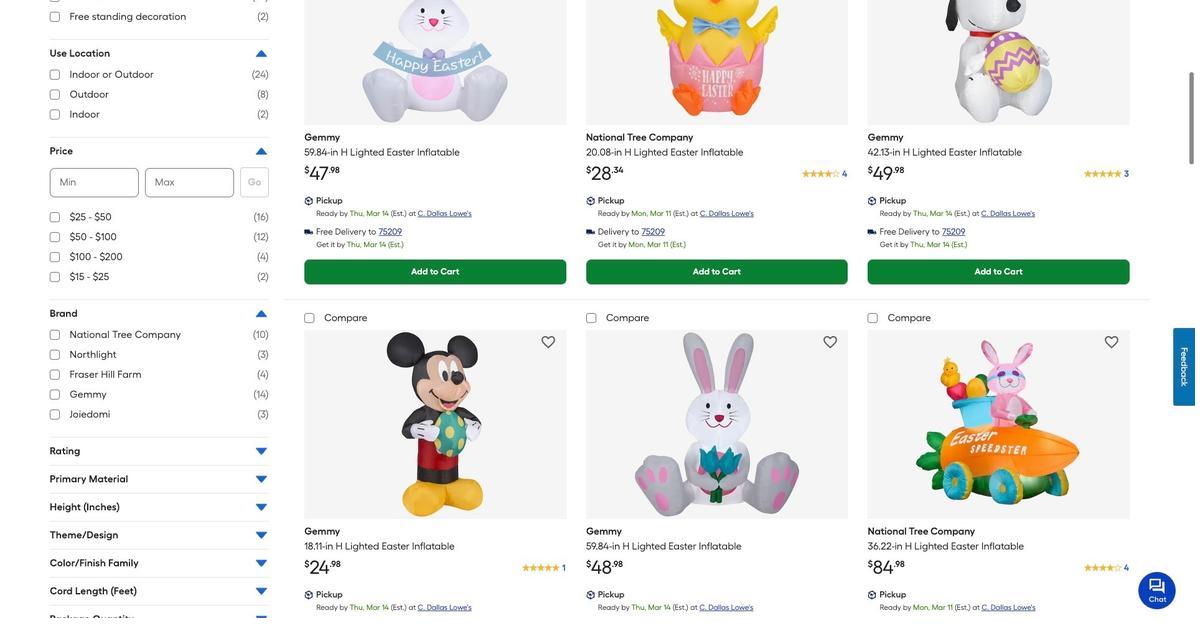 Task type: describe. For each thing, give the bounding box(es) containing it.
2 triangle down image from the top
[[254, 500, 269, 515]]

1 triangle up image from the top
[[254, 46, 269, 61]]

chat invite button image
[[1139, 572, 1177, 610]]

3 triangle down image from the top
[[254, 584, 269, 599]]

actual price $28.34 element
[[586, 162, 624, 185]]

pickup image for truck filled image
[[586, 197, 595, 206]]

59.84-in h lighted easter inflatable image
[[342, 0, 529, 124]]

pickup image down actual price $24.98 element
[[304, 591, 313, 600]]

2 truck filled image from the left
[[868, 228, 877, 237]]

3 heart outline image from the left
[[1105, 336, 1119, 349]]

2 heart outline image from the left
[[823, 336, 837, 349]]

1 triangle down image from the top
[[254, 472, 269, 487]]

4 stars image for actual price $84.98 element
[[1083, 559, 1130, 577]]

actual price $24.98 element
[[304, 557, 341, 579]]

2 triangle down image from the top
[[254, 528, 269, 543]]

actual price $48.98 element
[[586, 557, 623, 579]]

pickup image for 1st truck filled icon from the right
[[868, 197, 877, 206]]

5 stars image for actual price $49.98 element
[[1084, 165, 1130, 182]]

4 stars image for actual price $28.34 element
[[801, 165, 848, 182]]

3 triangle down image from the top
[[254, 556, 269, 571]]

truck filled image
[[586, 228, 595, 237]]



Task type: locate. For each thing, give the bounding box(es) containing it.
pickup image down actual price $49.98 element
[[868, 197, 877, 206]]

0 vertical spatial 5 stars image
[[1084, 165, 1130, 182]]

truck filled image down actual price $49.98 element
[[868, 228, 877, 237]]

2 horizontal spatial heart outline image
[[1105, 336, 1119, 349]]

1 vertical spatial 5 stars image
[[521, 559, 566, 577]]

actual price $47.98 element
[[304, 162, 340, 185]]

0 vertical spatial 4 stars image
[[801, 165, 848, 182]]

0 horizontal spatial truck filled image
[[304, 228, 313, 237]]

1 horizontal spatial pickup image
[[868, 591, 877, 600]]

truck filled image
[[304, 228, 313, 237], [868, 228, 877, 237]]

1 truck filled image from the left
[[304, 228, 313, 237]]

5 stars image for actual price $24.98 element
[[521, 559, 566, 577]]

pickup image down actual price $28.34 element
[[586, 197, 595, 206]]

20.08-in h lighted easter inflatable image
[[624, 0, 811, 124]]

pickup image
[[304, 197, 313, 206], [586, 197, 595, 206], [868, 197, 877, 206], [304, 591, 313, 600]]

1 horizontal spatial 4 stars image
[[1083, 559, 1130, 577]]

2 vertical spatial triangle up image
[[254, 306, 269, 321]]

2 vertical spatial triangle down image
[[254, 556, 269, 571]]

0 horizontal spatial 4 stars image
[[801, 165, 848, 182]]

heart outline image
[[542, 336, 555, 349], [823, 336, 837, 349], [1105, 336, 1119, 349]]

1 triangle down image from the top
[[254, 444, 269, 459]]

1 vertical spatial triangle up image
[[254, 144, 269, 159]]

triangle down image
[[254, 472, 269, 487], [254, 500, 269, 515], [254, 584, 269, 599], [254, 612, 269, 618]]

0 vertical spatial triangle down image
[[254, 444, 269, 459]]

pickup image down actual price $47.98 element
[[304, 197, 313, 206]]

4 stars image left actual price $49.98 element
[[801, 165, 848, 182]]

triangle up image
[[254, 46, 269, 61], [254, 144, 269, 159], [254, 306, 269, 321]]

0 vertical spatial triangle up image
[[254, 46, 269, 61]]

2 triangle up image from the top
[[254, 144, 269, 159]]

4 stars image left chat invite button image
[[1083, 559, 1130, 577]]

pickup image down actual price $84.98 element
[[868, 591, 877, 600]]

1 horizontal spatial heart outline image
[[823, 336, 837, 349]]

1 heart outline image from the left
[[542, 336, 555, 349]]

2 pickup image from the left
[[868, 591, 877, 600]]

1 horizontal spatial truck filled image
[[868, 228, 877, 237]]

4 triangle down image from the top
[[254, 612, 269, 618]]

1 horizontal spatial 5 stars image
[[1084, 165, 1130, 182]]

1 pickup image from the left
[[586, 591, 595, 600]]

triangle down image
[[254, 444, 269, 459], [254, 528, 269, 543], [254, 556, 269, 571]]

1 vertical spatial triangle down image
[[254, 528, 269, 543]]

3 triangle up image from the top
[[254, 306, 269, 321]]

4 stars image
[[801, 165, 848, 182], [1083, 559, 1130, 577]]

truck filled image down actual price $47.98 element
[[304, 228, 313, 237]]

pickup image for first truck filled icon
[[304, 197, 313, 206]]

pickup image down actual price $48.98 element
[[586, 591, 595, 600]]

5 stars image
[[1084, 165, 1130, 182], [521, 559, 566, 577]]

0 horizontal spatial heart outline image
[[542, 336, 555, 349]]

actual price $49.98 element
[[868, 162, 905, 185]]

pickup image
[[586, 591, 595, 600], [868, 591, 877, 600]]

1 vertical spatial 4 stars image
[[1083, 559, 1130, 577]]

0 horizontal spatial pickup image
[[586, 591, 595, 600]]

actual price $84.98 element
[[868, 557, 905, 579]]

0 horizontal spatial 5 stars image
[[521, 559, 566, 577]]



Task type: vqa. For each thing, say whether or not it's contained in the screenshot.
3rd triangle down icon from the bottom
yes



